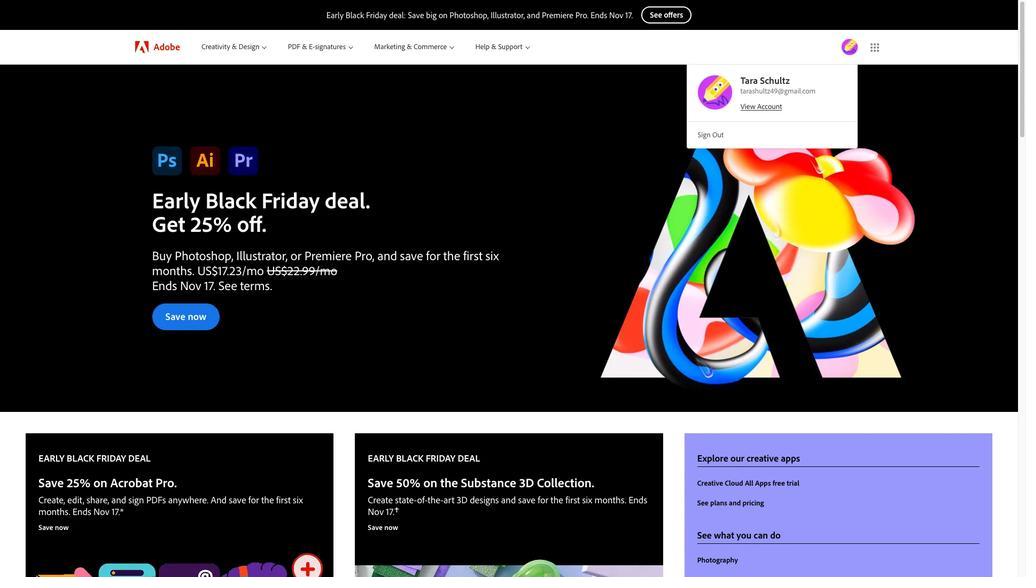 Task type: locate. For each thing, give the bounding box(es) containing it.
illustrator,
[[491, 10, 525, 20], [236, 247, 288, 263]]

now inside save 25% on acrobat pro. create, edit, share, and sign pdfs anywhere. and save for the first six months. ends nov 17.* save now
[[55, 523, 69, 532]]

friday
[[366, 10, 387, 20], [261, 185, 320, 214]]

deal for acrobat
[[128, 452, 151, 464]]

0 horizontal spatial save
[[229, 494, 246, 506]]

2 horizontal spatial on
[[439, 10, 448, 20]]

early up create,
[[38, 452, 65, 464]]

buy
[[152, 247, 172, 263]]

1 early from the left
[[38, 452, 65, 464]]

2 early from the left
[[368, 452, 394, 464]]

0 horizontal spatial photoshop,
[[175, 247, 233, 263]]

art
[[444, 494, 454, 506]]

1 horizontal spatial friday
[[426, 452, 455, 464]]

25% inside 'early black friday deal. get 25% off.'
[[190, 209, 232, 238]]

tara schultz tarashultz49@gmail.com
[[740, 74, 816, 96]]

2 horizontal spatial months.
[[594, 494, 626, 506]]

photoshop,
[[450, 10, 489, 20], [175, 247, 233, 263]]

0 horizontal spatial six
[[293, 494, 303, 506]]

1 horizontal spatial friday
[[366, 10, 387, 20]]

substance
[[461, 475, 516, 491]]

1 horizontal spatial 25%
[[190, 209, 232, 238]]

save inside save 50% on the substance 3d collection. create state-of-the-art 3d designs and save for the first six months. ends nov 17.† save now
[[518, 494, 535, 506]]

1 vertical spatial 17.
[[204, 277, 215, 293]]

1 vertical spatial pro.
[[156, 475, 177, 491]]

0 horizontal spatial for
[[248, 494, 259, 506]]

2 horizontal spatial now
[[384, 523, 398, 532]]

& right marketing
[[407, 42, 412, 51]]

tara
[[740, 74, 758, 87]]

1 horizontal spatial six
[[486, 247, 499, 263]]

2 horizontal spatial first
[[565, 494, 580, 506]]

1 early black friday deal from the left
[[38, 452, 151, 464]]

1 horizontal spatial save now link
[[152, 304, 220, 330]]

illustrator, up support
[[491, 10, 525, 20]]

early black friday deal
[[38, 452, 151, 464], [368, 452, 480, 464]]

pdf & e-signatures button
[[277, 30, 364, 64]]

illustrator, up terms
[[236, 247, 288, 263]]

and right designs
[[501, 494, 516, 506]]

0 horizontal spatial early black friday deal
[[38, 452, 151, 464]]

& for pdf
[[302, 42, 307, 51]]

marketing & commerce button
[[364, 30, 465, 64]]

on for save 50% on the substance 3d collection.
[[423, 475, 437, 491]]

pdfs
[[146, 494, 166, 506]]

what
[[714, 529, 734, 541]]

17.*
[[112, 506, 124, 518]]

0 horizontal spatial save now link
[[38, 522, 69, 533]]

black inside 'early black friday deal. get 25% off.'
[[205, 185, 256, 214]]

black
[[67, 452, 94, 464], [396, 452, 424, 464]]

2 friday from the left
[[426, 452, 455, 464]]

now inside save 50% on the substance 3d collection. create state-of-the-art 3d designs and save for the first six months. ends nov 17.† save now
[[384, 523, 398, 532]]

friday for deal.
[[261, 185, 320, 214]]

0 horizontal spatial 25%
[[67, 475, 90, 491]]

0 horizontal spatial now
[[55, 523, 69, 532]]

ends inside us$17.23/mo us$22.99/mo ends nov 17. see terms .
[[152, 277, 177, 293]]

0 horizontal spatial black
[[67, 452, 94, 464]]

0 vertical spatial photoshop,
[[450, 10, 489, 20]]

0 horizontal spatial months.
[[38, 506, 70, 518]]

0 horizontal spatial on
[[93, 475, 107, 491]]

see
[[218, 277, 237, 293], [697, 498, 709, 508], [697, 529, 712, 541]]

you
[[736, 529, 751, 541]]

creative cloud all apps free trial link
[[697, 478, 799, 489]]

0 horizontal spatial premiere
[[304, 247, 352, 263]]

2 early black friday deal from the left
[[368, 452, 480, 464]]

deal
[[128, 452, 151, 464], [458, 452, 480, 464]]

edit,
[[67, 494, 84, 506]]

1 horizontal spatial for
[[426, 247, 440, 263]]

50%
[[396, 475, 420, 491]]

months.
[[152, 262, 194, 278], [594, 494, 626, 506], [38, 506, 70, 518]]

ends inside save 25% on acrobat pro. create, edit, share, and sign pdfs anywhere. and save for the first six months. ends nov 17.* save now
[[72, 506, 91, 518]]

3d right "art"
[[457, 494, 468, 506]]

adobe link
[[124, 30, 191, 64]]

six
[[486, 247, 499, 263], [293, 494, 303, 506], [582, 494, 592, 506]]

& inside popup button
[[232, 42, 237, 51]]

0 horizontal spatial friday
[[261, 185, 320, 214]]

0 vertical spatial friday
[[366, 10, 387, 20]]

our
[[730, 452, 744, 464]]

save 50% on the substance 3d collection. create state-of-the-art 3d designs and save for the first six months. ends nov 17.† save now
[[368, 475, 647, 532]]

and left the sign
[[111, 494, 126, 506]]

1 vertical spatial 3d
[[457, 494, 468, 506]]

1 horizontal spatial on
[[423, 475, 437, 491]]

collection.
[[537, 475, 594, 491]]

on for save 25% on acrobat pro.
[[93, 475, 107, 491]]

save now
[[165, 310, 206, 323]]

friday up acrobat
[[96, 452, 126, 464]]

0 vertical spatial black
[[346, 10, 364, 20]]

buy photoshop, illustrator, or premiere pro, and save for the first six months.
[[152, 247, 499, 278]]

0 vertical spatial premiere
[[542, 10, 573, 20]]

early black friday deal: save big on photoshop, illustrator, and premiere pro. ends nov 17.
[[326, 10, 633, 20]]

25% left 'off.'
[[190, 209, 232, 238]]

black for get
[[205, 185, 256, 214]]

& inside popup button
[[302, 42, 307, 51]]

3d
[[519, 475, 534, 491], [457, 494, 468, 506]]

1 vertical spatial see
[[697, 498, 709, 508]]

creativity & design button
[[191, 30, 277, 64]]

now
[[188, 310, 206, 323], [55, 523, 69, 532], [384, 523, 398, 532]]

0 horizontal spatial early
[[152, 185, 200, 214]]

1 horizontal spatial pro.
[[575, 10, 589, 20]]

on inside save 50% on the substance 3d collection. create state-of-the-art 3d designs and save for the first six months. ends nov 17.† save now
[[423, 475, 437, 491]]

& right help
[[491, 42, 496, 51]]

create
[[368, 494, 393, 506]]

17.
[[625, 10, 633, 20], [204, 277, 215, 293]]

on up share,
[[93, 475, 107, 491]]

on up the-
[[423, 475, 437, 491]]

1 horizontal spatial black
[[346, 10, 364, 20]]

& left 'e-'
[[302, 42, 307, 51]]

the
[[443, 247, 460, 263], [440, 475, 458, 491], [261, 494, 274, 506], [551, 494, 563, 506]]

creativity & design
[[201, 42, 259, 51]]

1 black from the left
[[67, 452, 94, 464]]

share,
[[87, 494, 109, 506]]

save
[[400, 247, 423, 263], [229, 494, 246, 506], [518, 494, 535, 506]]

see for see plans and pricing
[[697, 498, 709, 508]]

deal up acrobat
[[128, 452, 151, 464]]

plans
[[710, 498, 727, 508]]

0 horizontal spatial 17.
[[204, 277, 215, 293]]

1 horizontal spatial first
[[463, 247, 483, 263]]

0 horizontal spatial deal
[[128, 452, 151, 464]]

0 horizontal spatial friday
[[96, 452, 126, 464]]

1 horizontal spatial illustrator,
[[491, 10, 525, 20]]

deal:
[[389, 10, 406, 20]]

1 horizontal spatial deal
[[458, 452, 480, 464]]

1 vertical spatial black
[[205, 185, 256, 214]]

first
[[463, 247, 483, 263], [276, 494, 291, 506], [565, 494, 580, 506]]

pdf
[[288, 42, 300, 51]]

apps
[[781, 452, 800, 464]]

1 friday from the left
[[96, 452, 126, 464]]

1 horizontal spatial early black friday deal
[[368, 452, 480, 464]]

0 horizontal spatial first
[[276, 494, 291, 506]]

and up help & support 'popup button'
[[527, 10, 540, 20]]

photoshop, up help
[[450, 10, 489, 20]]

early up create
[[368, 452, 394, 464]]

0 vertical spatial see
[[218, 277, 237, 293]]

photography
[[697, 555, 738, 565]]

early
[[38, 452, 65, 464], [368, 452, 394, 464]]

and
[[211, 494, 227, 506]]

black for 25%
[[67, 452, 94, 464]]

sign out
[[698, 130, 724, 139]]

friday for acrobat
[[96, 452, 126, 464]]

save right designs
[[518, 494, 535, 506]]

early for save 25% on acrobat pro.
[[38, 452, 65, 464]]

early for early black friday deal. get 25% off.
[[152, 185, 200, 214]]

the inside save 25% on acrobat pro. create, edit, share, and sign pdfs anywhere. and save for the first six months. ends nov 17.* save now
[[261, 494, 274, 506]]

and right pro,
[[377, 247, 397, 263]]

1 vertical spatial premiere
[[304, 247, 352, 263]]

3 & from the left
[[407, 42, 412, 51]]

early for save 50% on the substance 3d collection.
[[368, 452, 394, 464]]

& for marketing
[[407, 42, 412, 51]]

sign
[[128, 494, 144, 506]]

signatures
[[315, 42, 346, 51]]

us$17.23/mo us$22.99/mo ends nov 17. see terms .
[[152, 262, 337, 293]]

3d right substance
[[519, 475, 534, 491]]

trial
[[787, 478, 799, 488]]

0 horizontal spatial pro.
[[156, 475, 177, 491]]

2 vertical spatial see
[[697, 529, 712, 541]]

premiere
[[542, 10, 573, 20], [304, 247, 352, 263]]

six inside save 25% on acrobat pro. create, edit, share, and sign pdfs anywhere. and save for the first six months. ends nov 17.* save now
[[293, 494, 303, 506]]

on right big
[[439, 10, 448, 20]]

1 horizontal spatial save
[[400, 247, 423, 263]]

& inside 'popup button'
[[491, 42, 496, 51]]

0 vertical spatial 17.
[[625, 10, 633, 20]]

25% up edit,
[[67, 475, 90, 491]]

friday for the
[[426, 452, 455, 464]]

sign
[[698, 130, 711, 139]]

early black friday deal up 50%
[[368, 452, 480, 464]]

friday inside 'early black friday deal. get 25% off.'
[[261, 185, 320, 214]]

save inside 'buy photoshop, illustrator, or premiere pro, and save for the first six months.'
[[400, 247, 423, 263]]

friday for deal:
[[366, 10, 387, 20]]

friday up the-
[[426, 452, 455, 464]]

see left what
[[697, 529, 712, 541]]

0 horizontal spatial illustrator,
[[236, 247, 288, 263]]

2 black from the left
[[396, 452, 424, 464]]

see left terms
[[218, 277, 237, 293]]

adobe
[[154, 41, 180, 53]]

ends inside save 50% on the substance 3d collection. create state-of-the-art 3d designs and save for the first six months. ends nov 17.† save now
[[629, 494, 647, 506]]

0 horizontal spatial 3d
[[457, 494, 468, 506]]

nov inside us$17.23/mo us$22.99/mo ends nov 17. see terms .
[[180, 277, 201, 293]]

state-
[[395, 494, 417, 506]]

black
[[346, 10, 364, 20], [205, 185, 256, 214]]

0 vertical spatial illustrator,
[[491, 10, 525, 20]]

0 vertical spatial 25%
[[190, 209, 232, 238]]

black up edit,
[[67, 452, 94, 464]]

save now link for save 50% on the substance 3d collection.
[[368, 522, 398, 533]]

.
[[270, 277, 272, 293]]

1 horizontal spatial early
[[368, 452, 394, 464]]

1 vertical spatial illustrator,
[[236, 247, 288, 263]]

2 deal from the left
[[458, 452, 480, 464]]

1 horizontal spatial early
[[326, 10, 344, 20]]

1 horizontal spatial 3d
[[519, 475, 534, 491]]

nov inside save 25% on acrobat pro. create, edit, share, and sign pdfs anywhere. and save for the first six months. ends nov 17.* save now
[[94, 506, 109, 518]]

help
[[475, 42, 490, 51]]

0 vertical spatial early
[[326, 10, 344, 20]]

& left the design
[[232, 42, 237, 51]]

0 horizontal spatial black
[[205, 185, 256, 214]]

& inside dropdown button
[[407, 42, 412, 51]]

and right plans
[[729, 498, 741, 508]]

black for 50%
[[396, 452, 424, 464]]

months. inside save 50% on the substance 3d collection. create state-of-the-art 3d designs and save for the first six months. ends nov 17.† save now
[[594, 494, 626, 506]]

2 horizontal spatial save now link
[[368, 522, 398, 533]]

early black friday deal up share,
[[38, 452, 151, 464]]

2 horizontal spatial six
[[582, 494, 592, 506]]

25% inside save 25% on acrobat pro. create, edit, share, and sign pdfs anywhere. and save for the first six months. ends nov 17.* save now
[[67, 475, 90, 491]]

1 vertical spatial photoshop,
[[175, 247, 233, 263]]

for
[[426, 247, 440, 263], [248, 494, 259, 506], [538, 494, 548, 506]]

photoshop, right buy
[[175, 247, 233, 263]]

1 vertical spatial early
[[152, 185, 200, 214]]

save right pro,
[[400, 247, 423, 263]]

commerce
[[414, 42, 447, 51]]

deal up substance
[[458, 452, 480, 464]]

six inside save 50% on the substance 3d collection. create state-of-the-art 3d designs and save for the first six months. ends nov 17.† save now
[[582, 494, 592, 506]]

save right and at bottom left
[[229, 494, 246, 506]]

us$17.23/mo
[[197, 262, 264, 278]]

1 horizontal spatial months.
[[152, 262, 194, 278]]

on inside save 25% on acrobat pro. create, edit, share, and sign pdfs anywhere. and save for the first six months. ends nov 17.* save now
[[93, 475, 107, 491]]

1 horizontal spatial premiere
[[542, 10, 573, 20]]

1 deal from the left
[[128, 452, 151, 464]]

tarashultz49@gmail.com
[[740, 86, 816, 96]]

2 horizontal spatial for
[[538, 494, 548, 506]]

apps
[[755, 478, 771, 488]]

black up 50%
[[396, 452, 424, 464]]

ends
[[591, 10, 607, 20], [152, 277, 177, 293], [629, 494, 647, 506], [72, 506, 91, 518]]

1 & from the left
[[232, 42, 237, 51]]

1 vertical spatial friday
[[261, 185, 320, 214]]

2 horizontal spatial save
[[518, 494, 535, 506]]

terms
[[240, 277, 270, 293]]

on
[[439, 10, 448, 20], [93, 475, 107, 491], [423, 475, 437, 491]]

see left plans
[[697, 498, 709, 508]]

or
[[291, 247, 301, 263]]

see plans and pricing
[[697, 498, 764, 508]]

early black friday deal for 25%
[[38, 452, 151, 464]]

0 vertical spatial 3d
[[519, 475, 534, 491]]

friday
[[96, 452, 126, 464], [426, 452, 455, 464]]

4 & from the left
[[491, 42, 496, 51]]

& for help
[[491, 42, 496, 51]]

1 vertical spatial 25%
[[67, 475, 90, 491]]

1 horizontal spatial black
[[396, 452, 424, 464]]

early inside 'early black friday deal. get 25% off.'
[[152, 185, 200, 214]]

all
[[745, 478, 753, 488]]

2 & from the left
[[302, 42, 307, 51]]

out
[[712, 130, 724, 139]]

months. inside save 25% on acrobat pro. create, edit, share, and sign pdfs anywhere. and save for the first six months. ends nov 17.* save now
[[38, 506, 70, 518]]

us$22.99/mo
[[267, 262, 337, 278]]

0 horizontal spatial early
[[38, 452, 65, 464]]



Task type: describe. For each thing, give the bounding box(es) containing it.
the inside 'buy photoshop, illustrator, or premiere pro, and save for the first six months.'
[[443, 247, 460, 263]]

first inside save 50% on the substance 3d collection. create state-of-the-art 3d designs and save for the first six months. ends nov 17.† save now
[[565, 494, 580, 506]]

help & support
[[475, 42, 522, 51]]

can
[[754, 529, 768, 541]]

pro. inside save 25% on acrobat pro. create, edit, share, and sign pdfs anywhere. and save for the first six months. ends nov 17.* save now
[[156, 475, 177, 491]]

free
[[773, 478, 785, 488]]

deal for the
[[458, 452, 480, 464]]

explore
[[697, 452, 728, 464]]

off.
[[237, 209, 267, 238]]

the-
[[428, 494, 444, 506]]

and inside save 50% on the substance 3d collection. create state-of-the-art 3d designs and save for the first six months. ends nov 17.† save now
[[501, 494, 516, 506]]

premiere inside 'buy photoshop, illustrator, or premiere pro, and save for the first six months.'
[[304, 247, 352, 263]]

deal.
[[325, 185, 370, 214]]

creative
[[747, 452, 779, 464]]

create,
[[38, 494, 65, 506]]

& for creativity
[[232, 42, 237, 51]]

view
[[740, 101, 755, 111]]

marketing & commerce
[[374, 42, 447, 51]]

and inside 'buy photoshop, illustrator, or premiere pro, and save for the first six months.'
[[377, 247, 397, 263]]

17.†
[[386, 506, 399, 518]]

creativity
[[201, 42, 230, 51]]

sign out link
[[687, 125, 857, 145]]

see what you can do
[[697, 529, 781, 541]]

save 25% on acrobat pro. create, edit, share, and sign pdfs anywhere. and save for the first six months. ends nov 17.* save now
[[38, 475, 303, 532]]

view account
[[740, 101, 782, 111]]

photoshop, inside 'buy photoshop, illustrator, or premiere pro, and save for the first six months.'
[[175, 247, 233, 263]]

photography link
[[697, 555, 738, 566]]

first inside 'buy photoshop, illustrator, or premiere pro, and save for the first six months.'
[[463, 247, 483, 263]]

marketing
[[374, 42, 405, 51]]

early black friday deal. get 25% off.
[[152, 185, 370, 238]]

see for see what you can do
[[697, 529, 712, 541]]

save now link for save 25% on acrobat pro.
[[38, 522, 69, 533]]

e-
[[309, 42, 315, 51]]

1 horizontal spatial photoshop,
[[450, 10, 489, 20]]

pricing
[[743, 498, 764, 508]]

account
[[757, 101, 782, 111]]

explore our creative apps
[[697, 452, 800, 464]]

illustrator, inside 'buy photoshop, illustrator, or premiere pro, and save for the first six months.'
[[236, 247, 288, 263]]

acrobat
[[110, 475, 153, 491]]

for inside save 25% on acrobat pro. create, edit, share, and sign pdfs anywhere. and save for the first six months. ends nov 17.* save now
[[248, 494, 259, 506]]

cloud
[[725, 478, 743, 488]]

big
[[426, 10, 437, 20]]

do
[[770, 529, 781, 541]]

get
[[152, 209, 185, 238]]

17. inside us$17.23/mo us$22.99/mo ends nov 17. see terms .
[[204, 277, 215, 293]]

for inside save 50% on the substance 3d collection. create state-of-the-art 3d designs and save for the first six months. ends nov 17.† save now
[[538, 494, 548, 506]]

six inside 'buy photoshop, illustrator, or premiere pro, and save for the first six months.'
[[486, 247, 499, 263]]

designs
[[470, 494, 499, 506]]

schultz
[[760, 74, 790, 87]]

early black friday deal for 50%
[[368, 452, 480, 464]]

of-
[[417, 494, 428, 506]]

pdf & e-signatures
[[288, 42, 346, 51]]

early for early black friday deal: save big on photoshop, illustrator, and premiere pro. ends nov 17.
[[326, 10, 344, 20]]

first inside save 25% on acrobat pro. create, edit, share, and sign pdfs anywhere. and save for the first six months. ends nov 17.* save now
[[276, 494, 291, 506]]

see inside us$17.23/mo us$22.99/mo ends nov 17. see terms .
[[218, 277, 237, 293]]

pro,
[[355, 247, 374, 263]]

see terms link
[[218, 277, 270, 293]]

and inside save 25% on acrobat pro. create, edit, share, and sign pdfs anywhere. and save for the first six months. ends nov 17.* save now
[[111, 494, 126, 506]]

help & support button
[[465, 30, 540, 64]]

0 vertical spatial pro.
[[575, 10, 589, 20]]

design
[[239, 42, 259, 51]]

anywhere.
[[168, 494, 208, 506]]

months. inside 'buy photoshop, illustrator, or premiere pro, and save for the first six months.'
[[152, 262, 194, 278]]

1 horizontal spatial now
[[188, 310, 206, 323]]

creative
[[697, 478, 723, 488]]

save inside save 25% on acrobat pro. create, edit, share, and sign pdfs anywhere. and save for the first six months. ends nov 17.* save now
[[229, 494, 246, 506]]

black for save
[[346, 10, 364, 20]]

creative cloud all apps free trial
[[697, 478, 799, 488]]

1 horizontal spatial 17.
[[625, 10, 633, 20]]

support
[[498, 42, 522, 51]]

for inside 'buy photoshop, illustrator, or premiere pro, and save for the first six months.'
[[426, 247, 440, 263]]

nov inside save 50% on the substance 3d collection. create state-of-the-art 3d designs and save for the first six months. ends nov 17.† save now
[[368, 506, 384, 518]]

see plans and pricing link
[[697, 498, 764, 509]]



Task type: vqa. For each thing, say whether or not it's contained in the screenshot.
help & support
yes



